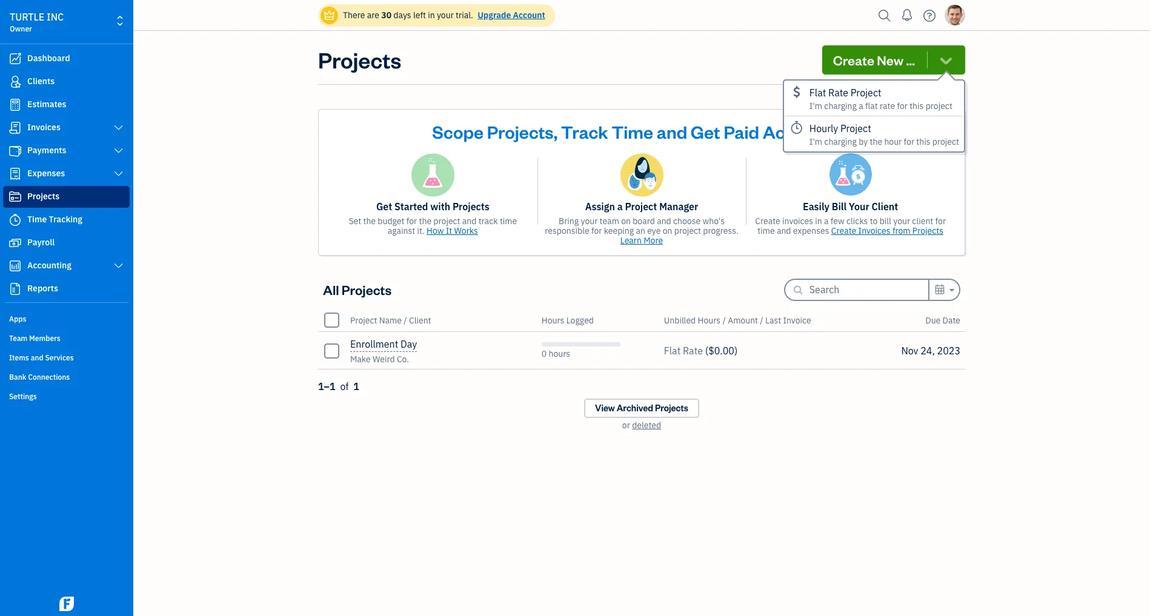 Task type: describe. For each thing, give the bounding box(es) containing it.
easily
[[803, 201, 830, 213]]

assign
[[585, 201, 615, 213]]

time tracking
[[27, 214, 82, 225]]

apps
[[9, 315, 26, 324]]

invoices inside main element
[[27, 122, 61, 133]]

project inside hourly project i'm charging by the hour for this project
[[841, 122, 871, 135]]

chart image
[[8, 260, 22, 272]]

last
[[765, 315, 781, 326]]

clients
[[27, 76, 55, 87]]

upgrade account link
[[475, 10, 545, 21]]

set the budget for the project and track time against it.
[[349, 216, 517, 236]]

get started with projects image
[[411, 153, 455, 197]]

payroll link
[[3, 232, 130, 254]]

make
[[350, 354, 371, 365]]

tracking
[[49, 214, 82, 225]]

for inside hourly project i'm charging by the hour for this project
[[904, 136, 915, 147]]

invoices link
[[3, 117, 130, 139]]

due date
[[926, 315, 961, 326]]

go to help image
[[920, 6, 939, 25]]

chevron large down image for payments
[[113, 146, 124, 156]]

/ for client
[[404, 315, 407, 326]]

co.
[[397, 354, 409, 365]]

projects,
[[487, 120, 558, 143]]

client for project name / client
[[409, 315, 431, 326]]

main element
[[0, 0, 164, 616]]

a inside assign a project manager bring your team on board and choose who's responsible for keeping an eye on project progress. learn more
[[617, 201, 623, 213]]

invoice image
[[8, 122, 22, 134]]

unbilled hours / amount / last invoice
[[664, 315, 811, 326]]

easily bill your client
[[803, 201, 898, 213]]

deleted link
[[632, 420, 661, 431]]

keeping
[[604, 225, 634, 236]]

view archived projects link
[[584, 399, 699, 418]]

create new … button
[[822, 45, 965, 75]]

members
[[29, 334, 60, 343]]

client
[[912, 216, 933, 227]]

/ for amount
[[723, 315, 726, 326]]

bring
[[559, 216, 579, 227]]

logged
[[566, 315, 594, 326]]

track
[[479, 216, 498, 227]]

for inside the "set the budget for the project and track time against it."
[[407, 216, 417, 227]]

started
[[395, 201, 428, 213]]

3 / from the left
[[760, 315, 763, 326]]

and inside the "set the budget for the project and track time against it."
[[462, 216, 477, 227]]

project inside assign a project manager bring your team on board and choose who's responsible for keeping an eye on project progress. learn more
[[625, 201, 657, 213]]

hours
[[549, 348, 570, 359]]

clicks
[[847, 216, 868, 227]]

items and services link
[[3, 348, 130, 367]]

invoice
[[783, 315, 811, 326]]

project inside flat rate project i'm charging a flat rate for this project
[[926, 101, 953, 112]]

settings link
[[3, 387, 130, 405]]

chevron large down image for accounting
[[113, 261, 124, 271]]

from
[[893, 225, 911, 236]]

project inside hourly project i'm charging by the hour for this project
[[933, 136, 959, 147]]

report image
[[8, 283, 22, 295]]

learn
[[620, 235, 642, 246]]

all
[[323, 281, 339, 298]]

charging inside flat rate project i'm charging a flat rate for this project
[[824, 101, 857, 112]]

a inside create invoices in a few clicks to bill your client for time and expenses
[[824, 216, 829, 227]]

i'm inside hourly project i'm charging by the hour for this project
[[810, 136, 822, 147]]

items
[[9, 353, 29, 362]]

create new …
[[833, 52, 915, 68]]

calendar image
[[934, 282, 946, 297]]

0
[[542, 348, 547, 359]]

crown image
[[323, 9, 336, 22]]

accounting link
[[3, 255, 130, 277]]

track
[[561, 120, 608, 143]]

i'm inside flat rate project i'm charging a flat rate for this project
[[810, 101, 822, 112]]

hourly project i'm charging by the hour for this project
[[810, 122, 959, 147]]

create for create new …
[[833, 52, 875, 68]]

settings
[[9, 392, 37, 401]]

flat rate ( $0.00 )
[[664, 345, 738, 357]]

an
[[636, 225, 645, 236]]

apps link
[[3, 310, 130, 328]]

expenses link
[[3, 163, 130, 185]]

expenses
[[793, 225, 829, 236]]

rate
[[880, 101, 895, 112]]

hourly
[[810, 122, 838, 135]]

1 horizontal spatial invoices
[[858, 225, 891, 236]]

works
[[454, 225, 478, 236]]

clients link
[[3, 71, 130, 93]]

assign a project manager bring your team on board and choose who's responsible for keeping an eye on project progress. learn more
[[545, 201, 739, 246]]

last invoice button
[[765, 315, 811, 326]]

1 hours from the left
[[542, 315, 564, 326]]

nov 24, 2023
[[901, 345, 961, 357]]

flat for flat rate ( $0.00 )
[[664, 345, 681, 357]]

services
[[45, 353, 74, 362]]

0 vertical spatial get
[[691, 120, 720, 143]]

for inside assign a project manager bring your team on board and choose who's responsible for keeping an eye on project progress. learn more
[[591, 225, 602, 236]]

Search text field
[[810, 280, 928, 299]]

with
[[430, 201, 450, 213]]

few
[[831, 216, 845, 227]]

manager
[[659, 201, 698, 213]]

expense image
[[8, 168, 22, 180]]

enrollment day make weird co.
[[350, 338, 417, 365]]

payroll
[[27, 237, 55, 248]]

projects up track
[[453, 201, 490, 213]]

choose
[[673, 216, 701, 227]]

turtle
[[10, 11, 44, 23]]

1 horizontal spatial the
[[419, 216, 432, 227]]

how
[[427, 225, 444, 236]]

client button
[[409, 315, 431, 326]]

eye
[[647, 225, 661, 236]]

view
[[595, 402, 615, 414]]

name
[[379, 315, 402, 326]]

unbilled hours button
[[664, 315, 721, 326]]

money image
[[8, 237, 22, 249]]

paid
[[724, 120, 759, 143]]

projects inside main element
[[27, 191, 60, 202]]

projects down there on the left top
[[318, 45, 401, 74]]

this inside flat rate project i'm charging a flat rate for this project
[[910, 101, 924, 112]]

estimate image
[[8, 99, 22, 111]]

inc
[[47, 11, 64, 23]]

or
[[622, 420, 630, 431]]

this inside hourly project i'm charging by the hour for this project
[[917, 136, 931, 147]]

0 horizontal spatial in
[[428, 10, 435, 21]]

all projects
[[323, 281, 392, 298]]

2 hours from the left
[[698, 315, 721, 326]]

project inside the "set the budget for the project and track time against it."
[[434, 216, 460, 227]]

get started with projects
[[376, 201, 490, 213]]

bill
[[880, 216, 891, 227]]

project inside flat rate project i'm charging a flat rate for this project
[[851, 87, 882, 99]]



Task type: vqa. For each thing, say whether or not it's contained in the screenshot.
resource center badge image
no



Task type: locate. For each thing, give the bounding box(es) containing it.
1 horizontal spatial /
[[723, 315, 726, 326]]

flat
[[810, 87, 826, 99], [664, 345, 681, 357]]

$0.00
[[709, 345, 734, 357]]

reports link
[[3, 278, 130, 300]]

project down "with" at the left
[[434, 216, 460, 227]]

0 vertical spatial client
[[872, 201, 898, 213]]

your down assign
[[581, 216, 598, 227]]

i'm up the hourly
[[810, 101, 822, 112]]

and left the expenses
[[777, 225, 791, 236]]

for right rate at the right
[[897, 101, 908, 112]]

for right hour
[[904, 136, 915, 147]]

0 horizontal spatial invoices
[[27, 122, 61, 133]]

i'm down the hourly
[[810, 136, 822, 147]]

projects down expenses
[[27, 191, 60, 202]]

1 chevron large down image from the top
[[113, 123, 124, 133]]

create inside create invoices in a few clicks to bill your client for time and expenses
[[755, 216, 780, 227]]

freshbooks image
[[57, 597, 76, 611]]

dashboard image
[[8, 53, 22, 65]]

create
[[833, 52, 875, 68], [755, 216, 780, 227], [831, 225, 856, 236]]

left
[[413, 10, 426, 21]]

notifications image
[[898, 3, 917, 27]]

payment image
[[8, 145, 22, 157]]

there
[[343, 10, 365, 21]]

in inside create invoices in a few clicks to bill your client for time and expenses
[[815, 216, 822, 227]]

create for create invoices in a few clicks to bill your client for time and expenses
[[755, 216, 780, 227]]

2 horizontal spatial your
[[893, 216, 910, 227]]

0 horizontal spatial on
[[621, 216, 631, 227]]

bank connections link
[[3, 368, 130, 386]]

1 horizontal spatial your
[[581, 216, 598, 227]]

2 horizontal spatial /
[[760, 315, 763, 326]]

on
[[621, 216, 631, 227], [663, 225, 672, 236]]

/
[[404, 315, 407, 326], [723, 315, 726, 326], [760, 315, 763, 326]]

get up 'budget'
[[376, 201, 392, 213]]

create left invoices
[[755, 216, 780, 227]]

against
[[388, 225, 415, 236]]

i'm
[[810, 101, 822, 112], [810, 136, 822, 147]]

hour
[[884, 136, 902, 147]]

in down easily
[[815, 216, 822, 227]]

2 horizontal spatial a
[[859, 101, 863, 112]]

1 horizontal spatial on
[[663, 225, 672, 236]]

a up team
[[617, 201, 623, 213]]

0 vertical spatial rate
[[828, 87, 848, 99]]

easily bill your client image
[[829, 153, 872, 196]]

dashboard
[[27, 53, 70, 64]]

0 vertical spatial time
[[612, 120, 653, 143]]

projects inside the view archived projects or deleted
[[655, 402, 688, 414]]

amount button
[[728, 315, 758, 326]]

flat for flat rate project i'm charging a flat rate for this project
[[810, 87, 826, 99]]

rate for (
[[683, 345, 703, 357]]

0 vertical spatial i'm
[[810, 101, 822, 112]]

)
[[734, 345, 738, 357]]

caretdown image
[[948, 283, 955, 297]]

time left invoices
[[758, 225, 775, 236]]

project up enrollment
[[350, 315, 377, 326]]

charging inside hourly project i'm charging by the hour for this project
[[824, 136, 857, 147]]

it
[[446, 225, 452, 236]]

the down get started with projects
[[419, 216, 432, 227]]

a inside flat rate project i'm charging a flat rate for this project
[[859, 101, 863, 112]]

bank
[[9, 373, 26, 382]]

your left trial.
[[437, 10, 454, 21]]

0 hours link
[[537, 332, 659, 370]]

time inside main element
[[27, 214, 47, 225]]

time inside create invoices in a few clicks to bill your client for time and expenses
[[758, 225, 775, 236]]

chevrondown image
[[938, 52, 955, 68]]

a left few
[[824, 216, 829, 227]]

0 horizontal spatial your
[[437, 10, 454, 21]]

your right bill
[[893, 216, 910, 227]]

0 horizontal spatial rate
[[683, 345, 703, 357]]

it.
[[417, 225, 425, 236]]

0 horizontal spatial client
[[409, 315, 431, 326]]

0 horizontal spatial hours
[[542, 315, 564, 326]]

30
[[381, 10, 392, 21]]

time right timer icon
[[27, 214, 47, 225]]

a left 'flat'
[[859, 101, 863, 112]]

flat inside flat rate project i'm charging a flat rate for this project
[[810, 87, 826, 99]]

0 vertical spatial in
[[428, 10, 435, 21]]

2 / from the left
[[723, 315, 726, 326]]

timer image
[[8, 214, 22, 226]]

/ left last
[[760, 315, 763, 326]]

date
[[943, 315, 961, 326]]

in right left at top left
[[428, 10, 435, 21]]

nov
[[901, 345, 918, 357]]

flat up the hourly
[[810, 87, 826, 99]]

chevron large down image down estimates link
[[113, 123, 124, 133]]

connections
[[28, 373, 70, 382]]

on right eye
[[663, 225, 672, 236]]

1 vertical spatial time
[[27, 214, 47, 225]]

project up board
[[625, 201, 657, 213]]

2 horizontal spatial the
[[870, 136, 882, 147]]

chevron large down image for expenses
[[113, 169, 124, 179]]

1 horizontal spatial time
[[612, 120, 653, 143]]

for right client in the right top of the page
[[935, 216, 946, 227]]

project
[[926, 101, 953, 112], [933, 136, 959, 147], [434, 216, 460, 227], [674, 225, 701, 236]]

create inside dropdown button
[[833, 52, 875, 68]]

project up 'flat'
[[851, 87, 882, 99]]

chevron large down image
[[113, 123, 124, 133], [113, 146, 124, 156], [113, 169, 124, 179], [113, 261, 124, 271]]

2023
[[937, 345, 961, 357]]

project down chevrondown image
[[926, 101, 953, 112]]

accounting
[[27, 260, 71, 271]]

1 vertical spatial a
[[617, 201, 623, 213]]

1 horizontal spatial a
[[824, 216, 829, 227]]

client for easily bill your client
[[872, 201, 898, 213]]

0 horizontal spatial time
[[500, 216, 517, 227]]

this right hour
[[917, 136, 931, 147]]

flat down unbilled
[[664, 345, 681, 357]]

charging down the hourly
[[824, 136, 857, 147]]

0 horizontal spatial the
[[363, 216, 376, 227]]

1 horizontal spatial client
[[872, 201, 898, 213]]

2 vertical spatial a
[[824, 216, 829, 227]]

project name / client
[[350, 315, 431, 326]]

0 hours
[[542, 348, 570, 359]]

and right items
[[31, 353, 43, 362]]

projects up deleted link
[[655, 402, 688, 414]]

1 horizontal spatial time
[[758, 225, 775, 236]]

0 vertical spatial this
[[910, 101, 924, 112]]

project name button
[[350, 315, 402, 326]]

client up "day"
[[409, 315, 431, 326]]

3 chevron large down image from the top
[[113, 169, 124, 179]]

24,
[[921, 345, 935, 357]]

hours logged
[[542, 315, 594, 326]]

1–1
[[318, 381, 336, 393]]

time right track
[[500, 216, 517, 227]]

0 vertical spatial flat
[[810, 87, 826, 99]]

time up assign a project manager image
[[612, 120, 653, 143]]

view archived projects or deleted
[[595, 402, 688, 431]]

0 vertical spatial invoices
[[27, 122, 61, 133]]

/ left 'client' button
[[404, 315, 407, 326]]

chevron large down image up projects link
[[113, 169, 124, 179]]

0 horizontal spatial flat
[[664, 345, 681, 357]]

chevron large down image inside invoices link
[[113, 123, 124, 133]]

progress.
[[703, 225, 739, 236]]

deleted
[[632, 420, 661, 431]]

1 vertical spatial flat
[[664, 345, 681, 357]]

client image
[[8, 76, 22, 88]]

the
[[870, 136, 882, 147], [363, 216, 376, 227], [419, 216, 432, 227]]

chevron large down image down payroll link
[[113, 261, 124, 271]]

rate up the hourly
[[828, 87, 848, 99]]

project down manager at top right
[[674, 225, 701, 236]]

4 chevron large down image from the top
[[113, 261, 124, 271]]

accurately
[[763, 120, 851, 143]]

1 vertical spatial this
[[917, 136, 931, 147]]

0 horizontal spatial a
[[617, 201, 623, 213]]

your inside assign a project manager bring your team on board and choose who's responsible for keeping an eye on project progress. learn more
[[581, 216, 598, 227]]

there are 30 days left in your trial. upgrade account
[[343, 10, 545, 21]]

day
[[401, 338, 417, 350]]

0 horizontal spatial /
[[404, 315, 407, 326]]

0 vertical spatial charging
[[824, 101, 857, 112]]

owner
[[10, 24, 32, 33]]

project right hour
[[933, 136, 959, 147]]

2 chevron large down image from the top
[[113, 146, 124, 156]]

2 charging from the top
[[824, 136, 857, 147]]

charging up the hourly
[[824, 101, 857, 112]]

and right board
[[657, 216, 671, 227]]

to
[[870, 216, 878, 227]]

0 horizontal spatial get
[[376, 201, 392, 213]]

and left track
[[462, 216, 477, 227]]

create left new
[[833, 52, 875, 68]]

for inside create invoices in a few clicks to bill your client for time and expenses
[[935, 216, 946, 227]]

1 i'm from the top
[[810, 101, 822, 112]]

and inside 'items and services' link
[[31, 353, 43, 362]]

1 horizontal spatial rate
[[828, 87, 848, 99]]

for inside flat rate project i'm charging a flat rate for this project
[[897, 101, 908, 112]]

this
[[910, 101, 924, 112], [917, 136, 931, 147]]

1 horizontal spatial in
[[815, 216, 822, 227]]

your
[[437, 10, 454, 21], [581, 216, 598, 227], [893, 216, 910, 227]]

client up bill
[[872, 201, 898, 213]]

chevron large down image inside accounting link
[[113, 261, 124, 271]]

get left paid
[[691, 120, 720, 143]]

1 vertical spatial i'm
[[810, 136, 822, 147]]

invoices
[[782, 216, 813, 227]]

hours right unbilled
[[698, 315, 721, 326]]

due
[[926, 315, 941, 326]]

this right rate at the right
[[910, 101, 924, 112]]

chevron large down image for invoices
[[113, 123, 124, 133]]

1 horizontal spatial flat
[[810, 87, 826, 99]]

project up by
[[841, 122, 871, 135]]

amount
[[728, 315, 758, 326]]

and inside create invoices in a few clicks to bill your client for time and expenses
[[777, 225, 791, 236]]

1–1 of 1
[[318, 381, 359, 393]]

assign a project manager image
[[620, 153, 663, 197]]

of
[[340, 381, 349, 393]]

upgrade
[[478, 10, 511, 21]]

create for create invoices from projects
[[831, 225, 856, 236]]

1 vertical spatial client
[[409, 315, 431, 326]]

search image
[[875, 6, 895, 25]]

time inside the "set the budget for the project and track time against it."
[[500, 216, 517, 227]]

2 i'm from the top
[[810, 136, 822, 147]]

bank connections
[[9, 373, 70, 382]]

0 horizontal spatial time
[[27, 214, 47, 225]]

1 vertical spatial in
[[815, 216, 822, 227]]

on right team
[[621, 216, 631, 227]]

rate left (
[[683, 345, 703, 357]]

hours
[[542, 315, 564, 326], [698, 315, 721, 326]]

for left keeping in the right of the page
[[591, 225, 602, 236]]

and up assign a project manager image
[[657, 120, 687, 143]]

chevron large down image up expenses link
[[113, 146, 124, 156]]

scope projects, track time and get paid accurately
[[432, 120, 851, 143]]

1 vertical spatial invoices
[[858, 225, 891, 236]]

your inside create invoices in a few clicks to bill your client for time and expenses
[[893, 216, 910, 227]]

your
[[849, 201, 870, 213]]

turtle inc owner
[[10, 11, 64, 33]]

/ left amount 'button'
[[723, 315, 726, 326]]

1 horizontal spatial hours
[[698, 315, 721, 326]]

the right by
[[870, 136, 882, 147]]

and inside assign a project manager bring your team on board and choose who's responsible for keeping an eye on project progress. learn more
[[657, 216, 671, 227]]

the right 'set'
[[363, 216, 376, 227]]

1 / from the left
[[404, 315, 407, 326]]

estimates link
[[3, 94, 130, 116]]

projects up project name button
[[342, 281, 392, 298]]

1 vertical spatial rate
[[683, 345, 703, 357]]

1 vertical spatial charging
[[824, 136, 857, 147]]

trial.
[[456, 10, 473, 21]]

hours left logged
[[542, 315, 564, 326]]

due date button
[[926, 315, 961, 326]]

projects right from
[[913, 225, 944, 236]]

rate for project
[[828, 87, 848, 99]]

for left it.
[[407, 216, 417, 227]]

1 horizontal spatial get
[[691, 120, 720, 143]]

the inside hourly project i'm charging by the hour for this project
[[870, 136, 882, 147]]

flat
[[865, 101, 878, 112]]

unbilled
[[664, 315, 696, 326]]

1 vertical spatial get
[[376, 201, 392, 213]]

time tracking link
[[3, 209, 130, 231]]

rate inside flat rate project i'm charging a flat rate for this project
[[828, 87, 848, 99]]

0 vertical spatial a
[[859, 101, 863, 112]]

project inside assign a project manager bring your team on board and choose who's responsible for keeping an eye on project progress. learn more
[[674, 225, 701, 236]]

project image
[[8, 191, 22, 203]]

create down bill
[[831, 225, 856, 236]]

time
[[612, 120, 653, 143], [27, 214, 47, 225]]

1 charging from the top
[[824, 101, 857, 112]]



